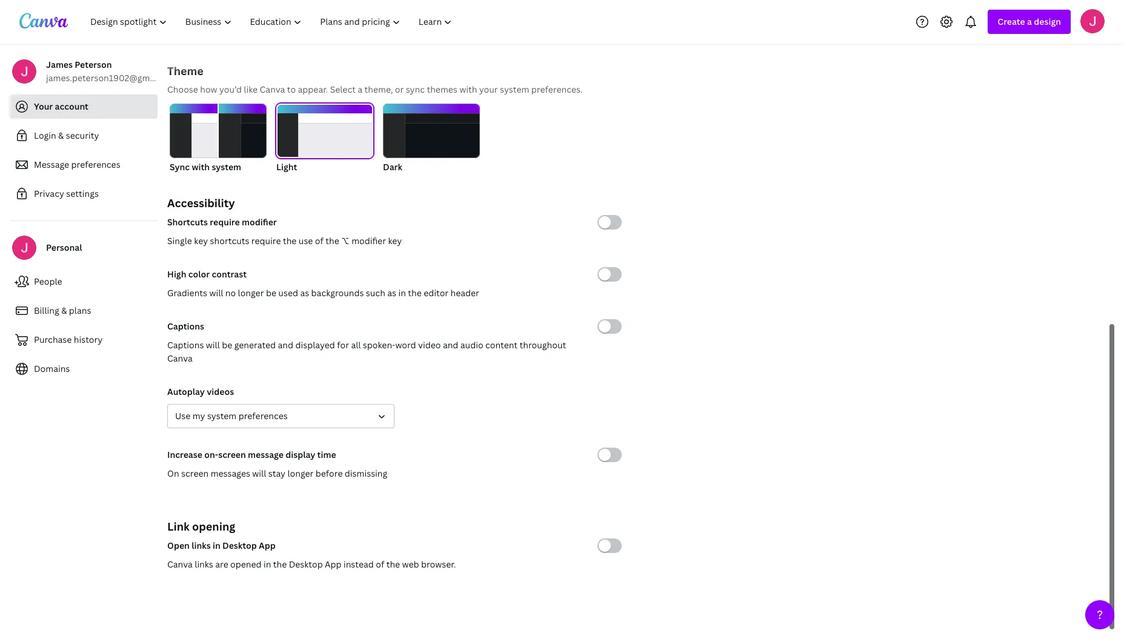 Task type: describe. For each thing, give the bounding box(es) containing it.
2 vertical spatial in
[[264, 559, 271, 570]]

throughout
[[520, 339, 566, 351]]

billing & plans link
[[10, 299, 158, 323]]

2 as from the left
[[387, 287, 396, 299]]

high
[[167, 268, 186, 280]]

before
[[316, 468, 343, 479]]

settings
[[66, 188, 99, 199]]

account
[[55, 101, 88, 112]]

single key shortcuts require the use of the ⌥ modifier key
[[167, 235, 402, 247]]

login
[[34, 130, 56, 141]]

or
[[395, 84, 404, 95]]

peterson
[[75, 59, 112, 70]]

login & security link
[[10, 124, 158, 148]]

used
[[278, 287, 298, 299]]

link opening
[[167, 519, 235, 534]]

for
[[337, 339, 349, 351]]

generated
[[234, 339, 276, 351]]

1 horizontal spatial screen
[[218, 449, 246, 461]]

0 vertical spatial be
[[266, 287, 276, 299]]

people link
[[10, 270, 158, 294]]

audio
[[460, 339, 483, 351]]

choose
[[167, 84, 198, 95]]

0 horizontal spatial screen
[[181, 468, 209, 479]]

links for in
[[192, 540, 211, 551]]

system for use my system preferences
[[207, 410, 236, 422]]

such
[[366, 287, 385, 299]]

purchase history
[[34, 334, 103, 345]]

my
[[193, 410, 205, 422]]

purchase
[[34, 334, 72, 345]]

1 horizontal spatial desktop
[[289, 559, 323, 570]]

Dark button
[[383, 104, 480, 174]]

to
[[287, 84, 296, 95]]

captions for captions
[[167, 321, 204, 332]]

james peterson image
[[1080, 9, 1105, 33]]

gradients will no longer be used as backgrounds such as in the editor header
[[167, 287, 479, 299]]

0 horizontal spatial desktop
[[222, 540, 257, 551]]

shortcuts require modifier
[[167, 216, 277, 228]]

⌥
[[341, 235, 349, 247]]

single
[[167, 235, 192, 247]]

word
[[395, 339, 416, 351]]

canva inside captions will be generated and displayed for all spoken-word video and audio content throughout canva
[[167, 353, 193, 364]]

display
[[286, 449, 315, 461]]

top level navigation element
[[82, 10, 463, 34]]

create a design
[[998, 16, 1061, 27]]

be inside captions will be generated and displayed for all spoken-word video and audio content throughout canva
[[222, 339, 232, 351]]

0 vertical spatial of
[[315, 235, 324, 247]]

& for login
[[58, 130, 64, 141]]

increase
[[167, 449, 202, 461]]

message
[[34, 159, 69, 170]]

preferences.
[[531, 84, 583, 95]]

james.peterson1902@gmail.com
[[46, 72, 179, 84]]

videos
[[207, 386, 234, 398]]

on screen messages will stay longer before dismissing
[[167, 468, 387, 479]]

a inside theme choose how you'd like canva to appear. select a theme, or sync themes with your system preferences.
[[358, 84, 362, 95]]

1 as from the left
[[300, 287, 309, 299]]

0 horizontal spatial require
[[210, 216, 240, 228]]

like
[[244, 84, 258, 95]]

people
[[34, 276, 62, 287]]

plans
[[69, 305, 91, 316]]

the right opened
[[273, 559, 287, 570]]

the left use
[[283, 235, 297, 247]]

the left "editor"
[[408, 287, 422, 299]]

theme
[[167, 64, 204, 78]]

accessibility
[[167, 196, 235, 210]]

web
[[402, 559, 419, 570]]

message preferences
[[34, 159, 120, 170]]

with inside theme choose how you'd like canva to appear. select a theme, or sync themes with your system preferences.
[[459, 84, 477, 95]]

use my system preferences
[[175, 410, 288, 422]]

security
[[66, 130, 99, 141]]

open
[[167, 540, 190, 551]]

opening
[[192, 519, 235, 534]]

your
[[479, 84, 498, 95]]

on-
[[204, 449, 218, 461]]

use
[[175, 410, 190, 422]]

canva links are opened in the desktop app instead of the web browser.
[[167, 559, 456, 570]]

editor
[[424, 287, 448, 299]]

select
[[330, 84, 356, 95]]

stay
[[268, 468, 285, 479]]

preferences inside button
[[239, 410, 288, 422]]

create
[[998, 16, 1025, 27]]

1 vertical spatial in
[[213, 540, 220, 551]]

dismissing
[[345, 468, 387, 479]]

domains
[[34, 363, 70, 374]]

1 horizontal spatial require
[[251, 235, 281, 247]]

sync
[[406, 84, 425, 95]]

autoplay
[[167, 386, 205, 398]]

will for be
[[206, 339, 220, 351]]

will for no
[[209, 287, 223, 299]]

theme choose how you'd like canva to appear. select a theme, or sync themes with your system preferences.
[[167, 64, 583, 95]]

message preferences link
[[10, 153, 158, 177]]



Task type: locate. For each thing, give the bounding box(es) containing it.
your account link
[[10, 95, 158, 119]]

as
[[300, 287, 309, 299], [387, 287, 396, 299]]

0 vertical spatial links
[[192, 540, 211, 551]]

instead
[[344, 559, 374, 570]]

preferences
[[71, 159, 120, 170], [239, 410, 288, 422]]

with inside sync with system "button"
[[192, 161, 210, 173]]

messages
[[211, 468, 250, 479]]

Light button
[[276, 104, 373, 174]]

system for sync with system
[[212, 161, 241, 173]]

will left generated
[[206, 339, 220, 351]]

as right such
[[387, 287, 396, 299]]

canva
[[260, 84, 285, 95], [167, 353, 193, 364], [167, 559, 193, 570]]

message
[[248, 449, 284, 461]]

header
[[451, 287, 479, 299]]

system up "accessibility"
[[212, 161, 241, 173]]

0 vertical spatial system
[[500, 84, 529, 95]]

the
[[283, 235, 297, 247], [326, 235, 339, 247], [408, 287, 422, 299], [273, 559, 287, 570], [386, 559, 400, 570]]

2 horizontal spatial in
[[398, 287, 406, 299]]

preferences up "message" on the bottom of page
[[239, 410, 288, 422]]

1 horizontal spatial a
[[1027, 16, 1032, 27]]

0 vertical spatial a
[[1027, 16, 1032, 27]]

canva inside theme choose how you'd like canva to appear. select a theme, or sync themes with your system preferences.
[[260, 84, 285, 95]]

gradients
[[167, 287, 207, 299]]

backgrounds
[[311, 287, 364, 299]]

canva left to
[[260, 84, 285, 95]]

2 vertical spatial system
[[207, 410, 236, 422]]

login & security
[[34, 130, 99, 141]]

1 vertical spatial will
[[206, 339, 220, 351]]

1 vertical spatial captions
[[167, 339, 204, 351]]

1 horizontal spatial modifier
[[352, 235, 386, 247]]

on
[[167, 468, 179, 479]]

desktop up opened
[[222, 540, 257, 551]]

modifier right ⌥
[[352, 235, 386, 247]]

0 horizontal spatial longer
[[238, 287, 264, 299]]

as right used
[[300, 287, 309, 299]]

link
[[167, 519, 189, 534]]

0 vertical spatial &
[[58, 130, 64, 141]]

of right instead
[[376, 559, 384, 570]]

billing & plans
[[34, 305, 91, 316]]

sync with system
[[170, 161, 241, 173]]

system right my
[[207, 410, 236, 422]]

Use my system preferences button
[[167, 404, 394, 428]]

0 horizontal spatial preferences
[[71, 159, 120, 170]]

1 horizontal spatial longer
[[287, 468, 314, 479]]

preferences down login & security link
[[71, 159, 120, 170]]

0 horizontal spatial and
[[278, 339, 293, 351]]

color
[[188, 268, 210, 280]]

1 vertical spatial longer
[[287, 468, 314, 479]]

1 and from the left
[[278, 339, 293, 351]]

light
[[276, 161, 297, 173]]

will left stay
[[252, 468, 266, 479]]

no
[[225, 287, 236, 299]]

a left design
[[1027, 16, 1032, 27]]

1 vertical spatial of
[[376, 559, 384, 570]]

1 vertical spatial preferences
[[239, 410, 288, 422]]

0 vertical spatial desktop
[[222, 540, 257, 551]]

of right use
[[315, 235, 324, 247]]

privacy
[[34, 188, 64, 199]]

2 captions from the top
[[167, 339, 204, 351]]

your account
[[34, 101, 88, 112]]

1 key from the left
[[194, 235, 208, 247]]

how
[[200, 84, 217, 95]]

0 horizontal spatial modifier
[[242, 216, 277, 228]]

captions
[[167, 321, 204, 332], [167, 339, 204, 351]]

sync
[[170, 161, 190, 173]]

key
[[194, 235, 208, 247], [388, 235, 402, 247]]

and
[[278, 339, 293, 351], [443, 339, 458, 351]]

captions down gradients
[[167, 321, 204, 332]]

privacy settings
[[34, 188, 99, 199]]

purchase history link
[[10, 328, 158, 352]]

with
[[459, 84, 477, 95], [192, 161, 210, 173]]

2 and from the left
[[443, 339, 458, 351]]

desktop left instead
[[289, 559, 323, 570]]

be left used
[[266, 287, 276, 299]]

a
[[1027, 16, 1032, 27], [358, 84, 362, 95]]

browser.
[[421, 559, 456, 570]]

a inside create a design dropdown button
[[1027, 16, 1032, 27]]

with right sync
[[192, 161, 210, 173]]

with left 'your' at left top
[[459, 84, 477, 95]]

1 vertical spatial system
[[212, 161, 241, 173]]

0 horizontal spatial with
[[192, 161, 210, 173]]

use
[[299, 235, 313, 247]]

0 horizontal spatial be
[[222, 339, 232, 351]]

require right shortcuts
[[251, 235, 281, 247]]

2 vertical spatial will
[[252, 468, 266, 479]]

& left plans in the left top of the page
[[61, 305, 67, 316]]

0 horizontal spatial a
[[358, 84, 362, 95]]

autoplay videos
[[167, 386, 234, 398]]

captions inside captions will be generated and displayed for all spoken-word video and audio content throughout canva
[[167, 339, 204, 351]]

0 vertical spatial canva
[[260, 84, 285, 95]]

2 vertical spatial canva
[[167, 559, 193, 570]]

contrast
[[212, 268, 247, 280]]

billing
[[34, 305, 59, 316]]

0 vertical spatial preferences
[[71, 159, 120, 170]]

2 key from the left
[[388, 235, 402, 247]]

0 vertical spatial screen
[[218, 449, 246, 461]]

shortcuts
[[167, 216, 208, 228]]

1 vertical spatial be
[[222, 339, 232, 351]]

system inside theme choose how you'd like canva to appear. select a theme, or sync themes with your system preferences.
[[500, 84, 529, 95]]

1 vertical spatial modifier
[[352, 235, 386, 247]]

of
[[315, 235, 324, 247], [376, 559, 384, 570]]

1 horizontal spatial of
[[376, 559, 384, 570]]

system inside use my system preferences button
[[207, 410, 236, 422]]

screen up the "messages"
[[218, 449, 246, 461]]

are
[[215, 559, 228, 570]]

&
[[58, 130, 64, 141], [61, 305, 67, 316]]

0 horizontal spatial of
[[315, 235, 324, 247]]

time
[[317, 449, 336, 461]]

1 vertical spatial with
[[192, 161, 210, 173]]

the left ⌥
[[326, 235, 339, 247]]

key right the single
[[194, 235, 208, 247]]

all
[[351, 339, 361, 351]]

open links in desktop app
[[167, 540, 276, 551]]

1 vertical spatial app
[[325, 559, 341, 570]]

canva down open
[[167, 559, 193, 570]]

& for billing
[[61, 305, 67, 316]]

links down link opening
[[192, 540, 211, 551]]

longer down display
[[287, 468, 314, 479]]

0 vertical spatial require
[[210, 216, 240, 228]]

0 vertical spatial captions
[[167, 321, 204, 332]]

1 horizontal spatial in
[[264, 559, 271, 570]]

1 horizontal spatial as
[[387, 287, 396, 299]]

and left displayed
[[278, 339, 293, 351]]

1 horizontal spatial with
[[459, 84, 477, 95]]

theme,
[[365, 84, 393, 95]]

system right 'your' at left top
[[500, 84, 529, 95]]

and right video
[[443, 339, 458, 351]]

longer right no
[[238, 287, 264, 299]]

domains link
[[10, 357, 158, 381]]

0 vertical spatial with
[[459, 84, 477, 95]]

captions for captions will be generated and displayed for all spoken-word video and audio content throughout canva
[[167, 339, 204, 351]]

themes
[[427, 84, 457, 95]]

0 vertical spatial app
[[259, 540, 276, 551]]

will left no
[[209, 287, 223, 299]]

1 vertical spatial links
[[195, 559, 213, 570]]

links left 'are'
[[195, 559, 213, 570]]

system inside sync with system "button"
[[212, 161, 241, 173]]

1 vertical spatial desktop
[[289, 559, 323, 570]]

canva up autoplay on the left bottom of page
[[167, 353, 193, 364]]

the left web
[[386, 559, 400, 570]]

0 vertical spatial will
[[209, 287, 223, 299]]

will inside captions will be generated and displayed for all spoken-word video and audio content throughout canva
[[206, 339, 220, 351]]

desktop
[[222, 540, 257, 551], [289, 559, 323, 570]]

longer
[[238, 287, 264, 299], [287, 468, 314, 479]]

system
[[500, 84, 529, 95], [212, 161, 241, 173], [207, 410, 236, 422]]

1 captions from the top
[[167, 321, 204, 332]]

modifier
[[242, 216, 277, 228], [352, 235, 386, 247]]

be left generated
[[222, 339, 232, 351]]

in down "opening"
[[213, 540, 220, 551]]

spoken-
[[363, 339, 395, 351]]

1 vertical spatial require
[[251, 235, 281, 247]]

a right select
[[358, 84, 362, 95]]

1 horizontal spatial be
[[266, 287, 276, 299]]

history
[[74, 334, 103, 345]]

1 horizontal spatial preferences
[[239, 410, 288, 422]]

1 horizontal spatial key
[[388, 235, 402, 247]]

0 vertical spatial longer
[[238, 287, 264, 299]]

& right the login
[[58, 130, 64, 141]]

links for are
[[195, 559, 213, 570]]

design
[[1034, 16, 1061, 27]]

app up opened
[[259, 540, 276, 551]]

app left instead
[[325, 559, 341, 570]]

0 horizontal spatial app
[[259, 540, 276, 551]]

your
[[34, 101, 53, 112]]

displayed
[[295, 339, 335, 351]]

1 horizontal spatial app
[[325, 559, 341, 570]]

Sync with system button
[[170, 104, 267, 174]]

1 vertical spatial &
[[61, 305, 67, 316]]

require up shortcuts
[[210, 216, 240, 228]]

increase on-screen message display time
[[167, 449, 336, 461]]

1 horizontal spatial and
[[443, 339, 458, 351]]

opened
[[230, 559, 261, 570]]

video
[[418, 339, 441, 351]]

0 horizontal spatial as
[[300, 287, 309, 299]]

1 vertical spatial canva
[[167, 353, 193, 364]]

1 vertical spatial screen
[[181, 468, 209, 479]]

dark
[[383, 161, 402, 173]]

in right such
[[398, 287, 406, 299]]

0 horizontal spatial key
[[194, 235, 208, 247]]

key right ⌥
[[388, 235, 402, 247]]

modifier up single key shortcuts require the use of the ⌥ modifier key
[[242, 216, 277, 228]]

shortcuts
[[210, 235, 249, 247]]

screen down increase
[[181, 468, 209, 479]]

captions up autoplay on the left bottom of page
[[167, 339, 204, 351]]

0 vertical spatial modifier
[[242, 216, 277, 228]]

appear.
[[298, 84, 328, 95]]

privacy settings link
[[10, 182, 158, 206]]

in right opened
[[264, 559, 271, 570]]

in
[[398, 287, 406, 299], [213, 540, 220, 551], [264, 559, 271, 570]]

0 vertical spatial in
[[398, 287, 406, 299]]

content
[[485, 339, 518, 351]]

captions will be generated and displayed for all spoken-word video and audio content throughout canva
[[167, 339, 566, 364]]

0 horizontal spatial in
[[213, 540, 220, 551]]

1 vertical spatial a
[[358, 84, 362, 95]]

screen
[[218, 449, 246, 461], [181, 468, 209, 479]]



Task type: vqa. For each thing, say whether or not it's contained in the screenshot.


